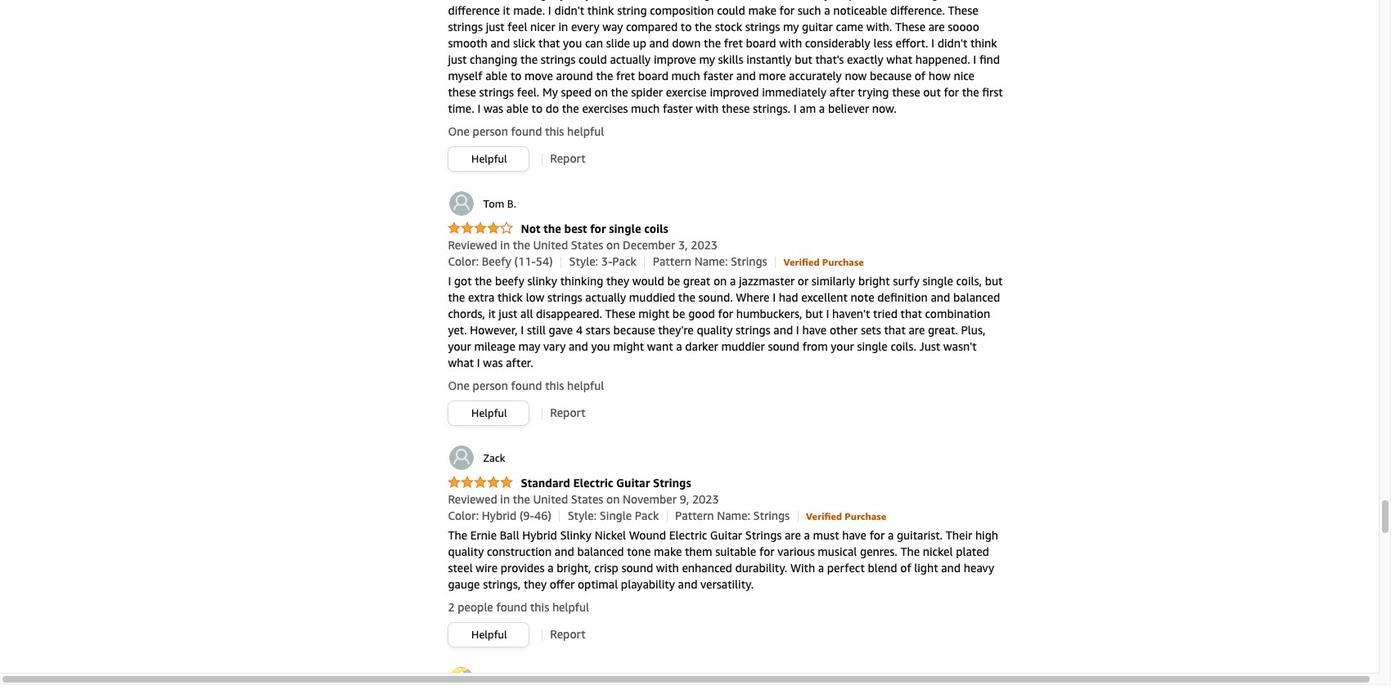 Task type: locate. For each thing, give the bounding box(es) containing it.
0 vertical spatial style:
[[569, 255, 598, 269]]

pattern down 3,
[[653, 255, 691, 269]]

color: up "got"
[[448, 255, 479, 269]]

1 vertical spatial pattern name: strings
[[675, 509, 790, 523]]

1 vertical spatial quality
[[448, 545, 484, 559]]

found up b.
[[511, 124, 542, 138]]

have inside 'the ernie ball hybrid slinky nickel wound electric guitar strings are a must have for a guitarist. their high quality construction and balanced tone make them suitable for various musical genres. the nickel plated steel wire provides a bright, crisp sound with enhanced durability. with a perfect blend of light and heavy gauge strings, they offer optimal playability and versatility.'
[[842, 529, 867, 543]]

1 one person found this helpful from the top
[[448, 124, 604, 138]]

name: up the 'suitable'
[[717, 509, 750, 523]]

1 vertical spatial electric
[[669, 529, 707, 543]]

0 vertical spatial helpful link
[[449, 147, 529, 171]]

1 vertical spatial strings
[[736, 323, 771, 337]]

reviewed in the united states on november 9, 2023
[[448, 493, 719, 507]]

reviewed up beefy at the left top of page
[[448, 238, 497, 252]]

might down because on the left
[[613, 340, 644, 354]]

1 report link from the top
[[550, 151, 585, 165]]

2 vertical spatial helpful
[[471, 629, 507, 642]]

0 vertical spatial quality
[[697, 323, 733, 337]]

nickel
[[923, 545, 953, 559]]

report link up best
[[550, 151, 585, 165]]

1 horizontal spatial the
[[900, 545, 920, 559]]

your down other
[[831, 340, 854, 354]]

reviewed
[[448, 238, 497, 252], [448, 493, 497, 507]]

name: for reviewed in the united states on november 9, 2023
[[717, 509, 750, 523]]

bright
[[858, 274, 890, 288]]

name: for reviewed in the united states on december 3, 2023
[[694, 255, 728, 269]]

quality inside 'the ernie ball hybrid slinky nickel wound electric guitar strings are a must have for a guitarist. their high quality construction and balanced tone make them suitable for various musical genres. the nickel plated steel wire provides a bright, crisp sound with enhanced durability. with a perfect blend of light and heavy gauge strings, they offer optimal playability and versatility.'
[[448, 545, 484, 559]]

color: beefy (11-54)
[[448, 255, 553, 269]]

report up best
[[550, 151, 585, 165]]

ball
[[500, 529, 519, 543]]

the
[[448, 529, 467, 543], [900, 545, 920, 559]]

| image up the various
[[797, 511, 798, 523]]

name: up great
[[694, 255, 728, 269]]

1 reviewed from the top
[[448, 238, 497, 252]]

one down 'what'
[[448, 379, 470, 393]]

found for not
[[511, 379, 542, 393]]

0 vertical spatial united
[[533, 238, 568, 252]]

extra
[[468, 291, 495, 305]]

1 vertical spatial verified purchase link
[[806, 509, 886, 523]]

thick
[[497, 291, 523, 305]]

hybrid up ball
[[482, 509, 517, 523]]

0 vertical spatial guitar
[[616, 476, 650, 490]]

standard
[[521, 476, 570, 490]]

4
[[576, 323, 583, 337]]

a
[[730, 274, 736, 288], [676, 340, 682, 354], [804, 529, 810, 543], [888, 529, 894, 543], [548, 561, 554, 575], [818, 561, 824, 575]]

the up of
[[900, 545, 920, 559]]

heavy
[[964, 561, 994, 575]]

are
[[909, 323, 925, 337], [785, 529, 801, 543]]

verified up or
[[784, 256, 820, 269]]

what
[[448, 356, 474, 370]]

pattern name: strings
[[653, 255, 767, 269], [675, 509, 790, 523]]

0 vertical spatial color:
[[448, 255, 479, 269]]

be
[[667, 274, 680, 288], [672, 307, 685, 321]]

0 vertical spatial strings
[[547, 291, 582, 305]]

0 vertical spatial name:
[[694, 255, 728, 269]]

0 vertical spatial verified purchase link
[[784, 255, 864, 269]]

0 vertical spatial pattern
[[653, 255, 691, 269]]

for up durability.
[[759, 545, 775, 559]]

helpful link for not the best for single coils
[[449, 402, 529, 426]]

steel
[[448, 561, 473, 575]]

similarly
[[812, 274, 855, 288]]

balanced up crisp
[[577, 545, 624, 559]]

one for 3rd the helpful 'link' from the bottom of the page
[[448, 124, 470, 138]]

report down offer
[[550, 628, 585, 642]]

standard electric guitar strings
[[521, 476, 691, 490]]

helpful link up tom
[[449, 147, 529, 171]]

style: 3-pack
[[569, 255, 636, 269]]

reviewed up color: hybrid (9-46)
[[448, 493, 497, 507]]

1 vertical spatial reviewed
[[448, 493, 497, 507]]

| image
[[561, 257, 561, 268], [644, 257, 645, 268], [542, 408, 542, 419], [667, 511, 667, 523], [542, 630, 542, 641]]

on for for
[[606, 238, 620, 252]]

1 vertical spatial single
[[923, 274, 953, 288]]

0 vertical spatial sound
[[768, 340, 800, 354]]

1 vertical spatial purchase
[[845, 511, 886, 523]]

verified up must
[[806, 511, 842, 523]]

guitar
[[616, 476, 650, 490], [710, 529, 742, 543]]

3 report from the top
[[550, 628, 585, 642]]

that up coils.
[[884, 323, 906, 337]]

2 helpful from the top
[[471, 407, 507, 420]]

guitar up the 'suitable'
[[710, 529, 742, 543]]

0 vertical spatial states
[[571, 238, 603, 252]]

for
[[590, 222, 606, 236], [718, 307, 733, 321], [870, 529, 885, 543], [759, 545, 775, 559]]

strings
[[731, 255, 767, 269], [653, 476, 691, 490], [753, 509, 790, 523], [745, 529, 782, 543]]

strings
[[547, 291, 582, 305], [736, 323, 771, 337]]

| image right 46)
[[559, 511, 560, 523]]

they up actually
[[606, 274, 629, 288]]

1 states from the top
[[571, 238, 603, 252]]

2 vertical spatial this
[[530, 601, 549, 615]]

i down humbuckers,
[[796, 323, 799, 337]]

purchase up similarly
[[822, 256, 864, 269]]

united
[[533, 238, 568, 252], [533, 493, 568, 507]]

1 vertical spatial one
[[448, 379, 470, 393]]

3 helpful from the top
[[471, 629, 507, 642]]

are inside 'the ernie ball hybrid slinky nickel wound electric guitar strings are a must have for a guitarist. their high quality construction and balanced tone make them suitable for various musical genres. the nickel plated steel wire provides a bright, crisp sound with enhanced durability. with a perfect blend of light and heavy gauge strings, they offer optimal playability and versatility.'
[[785, 529, 801, 543]]

2 in from the top
[[500, 493, 510, 507]]

electric
[[573, 476, 613, 490], [669, 529, 707, 543]]

electric up the them
[[669, 529, 707, 543]]

verified purchase link up must
[[806, 509, 886, 523]]

have inside 'i got the beefy slinky thinking they would be great on a jazzmaster or similarly bright surfy single coils, but the extra thick low strings actually muddied the sound. where i had excellent note definition and balanced chords, it just all disappeared. these might be good for humbuckers, but i haven't tried that combination yet. however, i still gave 4 stars because they're quality strings and i have other sets that are great. plus, your mileage may vary and you might want a darker muddier sound from your single coils. just wasn't what i was after.'
[[802, 323, 827, 337]]

it
[[488, 307, 496, 321]]

0 vertical spatial helpful
[[567, 124, 604, 138]]

actually
[[585, 291, 626, 305]]

| image up the standard
[[542, 408, 542, 419]]

1 vertical spatial 2023
[[692, 493, 719, 507]]

high
[[975, 529, 998, 543]]

1 vertical spatial in
[[500, 493, 510, 507]]

one person found this helpful up b.
[[448, 124, 604, 138]]

2023 for reviewed in the united states on november 9, 2023
[[692, 493, 719, 507]]

color: hybrid (9-46)
[[448, 509, 551, 523]]

2 your from the left
[[831, 340, 854, 354]]

pattern for 9,
[[675, 509, 714, 523]]

tried
[[873, 307, 898, 321]]

1 vertical spatial one person found this helpful
[[448, 379, 604, 393]]

1 vertical spatial hybrid
[[522, 529, 557, 543]]

2 person from the top
[[473, 379, 508, 393]]

this for the
[[545, 379, 564, 393]]

1 vertical spatial helpful
[[567, 379, 604, 393]]

1 vertical spatial but
[[805, 307, 823, 321]]

1 vertical spatial found
[[511, 379, 542, 393]]

on up sound.
[[713, 274, 727, 288]]

report link down offer
[[550, 628, 585, 642]]

a up the genres.
[[888, 529, 894, 543]]

or
[[798, 274, 809, 288]]

strings up muddier
[[736, 323, 771, 337]]

0 vertical spatial in
[[500, 238, 510, 252]]

2 one from the top
[[448, 379, 470, 393]]

0 horizontal spatial guitar
[[616, 476, 650, 490]]

2 states from the top
[[571, 493, 603, 507]]

muddied
[[629, 291, 675, 305]]

united for color: hybrid (9-46)
[[533, 493, 568, 507]]

2023 right 3,
[[691, 238, 718, 252]]

2 color: from the top
[[448, 509, 479, 523]]

but
[[985, 274, 1003, 288], [805, 307, 823, 321]]

helpful up tom
[[471, 152, 507, 165]]

1 horizontal spatial electric
[[669, 529, 707, 543]]

verified for jazzmaster
[[784, 256, 820, 269]]

are up just
[[909, 323, 925, 337]]

verified purchase link up similarly
[[784, 255, 864, 269]]

found
[[511, 124, 542, 138], [511, 379, 542, 393], [496, 601, 527, 615]]

helpful for the
[[567, 379, 604, 393]]

report down vary
[[550, 406, 585, 420]]

1 horizontal spatial they
[[606, 274, 629, 288]]

reviewed for beefy
[[448, 238, 497, 252]]

but down excellent
[[805, 307, 823, 321]]

1 vertical spatial balanced
[[577, 545, 624, 559]]

0 vertical spatial that
[[901, 307, 922, 321]]

states
[[571, 238, 603, 252], [571, 493, 603, 507]]

1 vertical spatial sound
[[621, 561, 653, 575]]

0 vertical spatial are
[[909, 323, 925, 337]]

1 vertical spatial pattern
[[675, 509, 714, 523]]

3 report link from the top
[[550, 628, 585, 642]]

0 vertical spatial report
[[550, 151, 585, 165]]

on up 3-
[[606, 238, 620, 252]]

1 vertical spatial guitar
[[710, 529, 742, 543]]

1 vertical spatial might
[[613, 340, 644, 354]]

might
[[639, 307, 669, 321], [613, 340, 644, 354]]

1 vertical spatial on
[[713, 274, 727, 288]]

| image up the jazzmaster
[[775, 257, 776, 268]]

report link for electric
[[550, 628, 585, 642]]

one person found this helpful for the helpful 'link' related to not the best for single coils
[[448, 379, 604, 393]]

light
[[914, 561, 938, 575]]

2 vertical spatial found
[[496, 601, 527, 615]]

united down the standard
[[533, 493, 568, 507]]

1 horizontal spatial quality
[[697, 323, 733, 337]]

pattern down 9,
[[675, 509, 714, 523]]

2023 right 9,
[[692, 493, 719, 507]]

1 vertical spatial are
[[785, 529, 801, 543]]

might down muddied
[[639, 307, 669, 321]]

chords,
[[448, 307, 485, 321]]

people
[[458, 601, 493, 615]]

0 horizontal spatial single
[[609, 222, 641, 236]]

1 vertical spatial name:
[[717, 509, 750, 523]]

found down 'strings,'
[[496, 601, 527, 615]]

style: for style: single pack
[[568, 509, 597, 523]]

| image down 2 people found this helpful
[[542, 630, 542, 641]]

1 horizontal spatial are
[[909, 323, 925, 337]]

states down the standard electric guitar strings link
[[571, 493, 603, 507]]

0 vertical spatial verified purchase
[[784, 256, 864, 269]]

1 vertical spatial report
[[550, 406, 585, 420]]

1 vertical spatial they
[[524, 578, 547, 592]]

in for hybrid
[[500, 493, 510, 507]]

helpful down the people on the bottom
[[471, 629, 507, 642]]

good
[[688, 307, 715, 321]]

1 color: from the top
[[448, 255, 479, 269]]

0 vertical spatial reviewed
[[448, 238, 497, 252]]

verified purchase
[[784, 256, 864, 269], [806, 511, 886, 523]]

standard electric guitar strings link
[[448, 476, 691, 491]]

helpful link
[[449, 147, 529, 171], [449, 402, 529, 426], [449, 624, 529, 647]]

pack down december
[[612, 255, 636, 269]]

0 horizontal spatial balanced
[[577, 545, 624, 559]]

3,
[[678, 238, 688, 252]]

a up offer
[[548, 561, 554, 575]]

1 vertical spatial verified
[[806, 511, 842, 523]]

1 horizontal spatial balanced
[[953, 291, 1000, 305]]

quality
[[697, 323, 733, 337], [448, 545, 484, 559]]

pattern name: strings up the 'suitable'
[[675, 509, 790, 523]]

your up 'what'
[[448, 340, 471, 354]]

0 vertical spatial helpful
[[471, 152, 507, 165]]

hybrid inside 'the ernie ball hybrid slinky nickel wound electric guitar strings are a must have for a guitarist. their high quality construction and balanced tone make them suitable for various musical genres. the nickel plated steel wire provides a bright, crisp sound with enhanced durability. with a perfect blend of light and heavy gauge strings, they offer optimal playability and versatility.'
[[522, 529, 557, 543]]

1 vertical spatial united
[[533, 493, 568, 507]]

1 vertical spatial report link
[[550, 406, 585, 420]]

1 vertical spatial pack
[[635, 509, 659, 523]]

54)
[[536, 255, 553, 269]]

in for beefy
[[500, 238, 510, 252]]

1 vertical spatial helpful
[[471, 407, 507, 420]]

not the best for single coils
[[521, 222, 668, 236]]

person for 3rd the helpful 'link' from the bottom of the page
[[473, 124, 508, 138]]

2 one person found this helpful from the top
[[448, 379, 604, 393]]

balanced inside 'i got the beefy slinky thinking they would be great on a jazzmaster or similarly bright surfy single coils, but the extra thick low strings actually muddied the sound. where i had excellent note definition and balanced chords, it just all disappeared. these might be good for humbuckers, but i haven't tried that combination yet. however, i still gave 4 stars because they're quality strings and i have other sets that are great. plus, your mileage may vary and you might want a darker muddier sound from your single coils. just wasn't what i was after.'
[[953, 291, 1000, 305]]

style: down the reviewed in the united states on december 3, 2023
[[569, 255, 598, 269]]

1 vertical spatial this
[[545, 379, 564, 393]]

one person found this helpful down after.
[[448, 379, 604, 393]]

0 vertical spatial the
[[448, 529, 467, 543]]

and up combination
[[931, 291, 950, 305]]

single left coils,
[[923, 274, 953, 288]]

yet.
[[448, 323, 467, 337]]

mileage
[[474, 340, 515, 354]]

style: down 'reviewed in the united states on november 9, 2023'
[[568, 509, 597, 523]]

0 horizontal spatial have
[[802, 323, 827, 337]]

reviewed for hybrid
[[448, 493, 497, 507]]

1 horizontal spatial guitar
[[710, 529, 742, 543]]

verified purchase link
[[784, 255, 864, 269], [806, 509, 886, 523]]

are inside 'i got the beefy slinky thinking they would be great on a jazzmaster or similarly bright surfy single coils, but the extra thick low strings actually muddied the sound. where i had excellent note definition and balanced chords, it just all disappeared. these might be good for humbuckers, but i haven't tried that combination yet. however, i still gave 4 stars because they're quality strings and i have other sets that are great. plus, your mileage may vary and you might want a darker muddier sound from your single coils. just wasn't what i was after.'
[[909, 323, 925, 337]]

0 vertical spatial might
[[639, 307, 669, 321]]

and
[[931, 291, 950, 305], [774, 323, 793, 337], [569, 340, 588, 354], [555, 545, 574, 559], [941, 561, 961, 575], [678, 578, 698, 592]]

1 vertical spatial have
[[842, 529, 867, 543]]

2 vertical spatial report link
[[550, 628, 585, 642]]

for inside 'i got the beefy slinky thinking they would be great on a jazzmaster or similarly bright surfy single coils, but the extra thick low strings actually muddied the sound. where i had excellent note definition and balanced chords, it just all disappeared. these might be good for humbuckers, but i haven't tried that combination yet. however, i still gave 4 stars because they're quality strings and i have other sets that are great. plus, your mileage may vary and you might want a darker muddier sound from your single coils. just wasn't what i was after.'
[[718, 307, 733, 321]]

1 person from the top
[[473, 124, 508, 138]]

3 helpful link from the top
[[449, 624, 529, 647]]

sound inside 'i got the beefy slinky thinking they would be great on a jazzmaster or similarly bright surfy single coils, but the extra thick low strings actually muddied the sound. where i had excellent note definition and balanced chords, it just all disappeared. these might be good for humbuckers, but i haven't tried that combination yet. however, i still gave 4 stars because they're quality strings and i have other sets that are great. plus, your mileage may vary and you might want a darker muddier sound from your single coils. just wasn't what i was after.'
[[768, 340, 800, 354]]

0 vertical spatial hybrid
[[482, 509, 517, 523]]

1 horizontal spatial hybrid
[[522, 529, 557, 543]]

sound
[[768, 340, 800, 354], [621, 561, 653, 575]]

0 horizontal spatial sound
[[621, 561, 653, 575]]

on for strings
[[606, 493, 620, 507]]

2 helpful link from the top
[[449, 402, 529, 426]]

the left ernie
[[448, 529, 467, 543]]

found for standard
[[496, 601, 527, 615]]

sound.
[[698, 291, 733, 305]]

1 vertical spatial be
[[672, 307, 685, 321]]

they're
[[658, 323, 694, 337]]

on
[[606, 238, 620, 252], [713, 274, 727, 288], [606, 493, 620, 507]]

color: up ernie
[[448, 509, 479, 523]]

report link down vary
[[550, 406, 585, 420]]

pack down "november"
[[635, 509, 659, 523]]

0 vertical spatial pattern name: strings
[[653, 255, 767, 269]]

0 horizontal spatial they
[[524, 578, 547, 592]]

2 report from the top
[[550, 406, 585, 420]]

1 vertical spatial person
[[473, 379, 508, 393]]

strings up the various
[[753, 509, 790, 523]]

for down sound.
[[718, 307, 733, 321]]

coils,
[[956, 274, 982, 288]]

1 in from the top
[[500, 238, 510, 252]]

0 vertical spatial person
[[473, 124, 508, 138]]

united up 54)
[[533, 238, 568, 252]]

but right coils,
[[985, 274, 1003, 288]]

0 vertical spatial verified
[[784, 256, 820, 269]]

color: for ernie
[[448, 509, 479, 523]]

these
[[605, 307, 636, 321]]

2 vertical spatial on
[[606, 493, 620, 507]]

i
[[448, 274, 451, 288], [773, 291, 776, 305], [826, 307, 829, 321], [521, 323, 524, 337], [796, 323, 799, 337], [477, 356, 480, 370]]

balanced inside 'the ernie ball hybrid slinky nickel wound electric guitar strings are a must have for a guitarist. their high quality construction and balanced tone make them suitable for various musical genres. the nickel plated steel wire provides a bright, crisp sound with enhanced durability. with a perfect blend of light and heavy gauge strings, they offer optimal playability and versatility.'
[[577, 545, 624, 559]]

2 report link from the top
[[550, 406, 585, 420]]

have
[[802, 323, 827, 337], [842, 529, 867, 543]]

0 vertical spatial report link
[[550, 151, 585, 165]]

make
[[654, 545, 682, 559]]

be left great
[[667, 274, 680, 288]]

tom
[[483, 197, 504, 210]]

0 horizontal spatial strings
[[547, 291, 582, 305]]

2 reviewed from the top
[[448, 493, 497, 507]]

1 one from the top
[[448, 124, 470, 138]]

haven't
[[832, 307, 870, 321]]

just
[[499, 307, 517, 321]]

report for electric
[[550, 628, 585, 642]]

verified purchase for or
[[784, 256, 864, 269]]

1 horizontal spatial sound
[[768, 340, 800, 354]]

0 vertical spatial single
[[609, 222, 641, 236]]

i got the beefy slinky thinking they would be great on a jazzmaster or similarly bright surfy single coils, but the extra thick low strings actually muddied the sound. where i had excellent note definition and balanced chords, it just all disappeared. these might be good for humbuckers, but i haven't tried that combination yet. however, i still gave 4 stars because they're quality strings and i have other sets that are great. plus, your mileage may vary and you might want a darker muddier sound from your single coils. just wasn't what i was after.
[[448, 274, 1003, 370]]

and up bright,
[[555, 545, 574, 559]]

report link for the
[[550, 406, 585, 420]]

1 horizontal spatial have
[[842, 529, 867, 543]]

2 united from the top
[[533, 493, 568, 507]]

one person found this helpful for 3rd the helpful 'link' from the bottom of the page
[[448, 124, 604, 138]]

have up musical
[[842, 529, 867, 543]]

just
[[919, 340, 940, 354]]

hybrid down 46)
[[522, 529, 557, 543]]

1 horizontal spatial but
[[985, 274, 1003, 288]]

durability.
[[735, 561, 787, 575]]

one up 'tom b.' link
[[448, 124, 470, 138]]

purchase for for
[[845, 511, 886, 523]]

0 vertical spatial pack
[[612, 255, 636, 269]]

b.
[[507, 197, 516, 210]]

want
[[647, 340, 673, 354]]

1 vertical spatial verified purchase
[[806, 511, 886, 523]]

they down provides
[[524, 578, 547, 592]]

0 horizontal spatial quality
[[448, 545, 484, 559]]

helpful for standard electric guitar strings
[[471, 629, 507, 642]]

they
[[606, 274, 629, 288], [524, 578, 547, 592]]

helpful for electric
[[552, 601, 589, 615]]

guitar up "november"
[[616, 476, 650, 490]]

1 report from the top
[[550, 151, 585, 165]]

1 vertical spatial color:
[[448, 509, 479, 523]]

that down definition
[[901, 307, 922, 321]]

helpful for not the best for single coils
[[471, 407, 507, 420]]

1 vertical spatial style:
[[568, 509, 597, 523]]

electric inside 'the ernie ball hybrid slinky nickel wound electric guitar strings are a must have for a guitarist. their high quality construction and balanced tone make them suitable for various musical genres. the nickel plated steel wire provides a bright, crisp sound with enhanced durability. with a perfect blend of light and heavy gauge strings, they offer optimal playability and versatility.'
[[669, 529, 707, 543]]

strings up disappeared.
[[547, 291, 582, 305]]

1 your from the left
[[448, 340, 471, 354]]

0 horizontal spatial are
[[785, 529, 801, 543]]

1 vertical spatial that
[[884, 323, 906, 337]]

wire
[[476, 561, 498, 575]]

the down great
[[678, 291, 695, 305]]

electric up 'reviewed in the united states on november 9, 2023'
[[573, 476, 613, 490]]

for up the reviewed in the united states on december 3, 2023
[[590, 222, 606, 236]]

0 vertical spatial electric
[[573, 476, 613, 490]]

i left had
[[773, 291, 776, 305]]

0 horizontal spatial hybrid
[[482, 509, 517, 523]]

are up the various
[[785, 529, 801, 543]]

found down after.
[[511, 379, 542, 393]]

united for color: beefy (11-54)
[[533, 238, 568, 252]]

| image
[[542, 153, 542, 165], [775, 257, 776, 268], [559, 511, 560, 523], [797, 511, 798, 523]]

1 vertical spatial the
[[900, 545, 920, 559]]

1 united from the top
[[533, 238, 568, 252]]



Task type: describe. For each thing, give the bounding box(es) containing it.
they inside 'i got the beefy slinky thinking they would be great on a jazzmaster or similarly bright surfy single coils, but the extra thick low strings actually muddied the sound. where i had excellent note definition and balanced chords, it just all disappeared. these might be good for humbuckers, but i haven't tried that combination yet. however, i still gave 4 stars because they're quality strings and i have other sets that are great. plus, your mileage may vary and you might want a darker muddier sound from your single coils. just wasn't what i was after.'
[[606, 274, 629, 288]]

2 horizontal spatial single
[[923, 274, 953, 288]]

disappeared.
[[536, 307, 602, 321]]

sound inside 'the ernie ball hybrid slinky nickel wound electric guitar strings are a must have for a guitarist. their high quality construction and balanced tone make them suitable for various musical genres. the nickel plated steel wire provides a bright, crisp sound with enhanced durability. with a perfect blend of light and heavy gauge strings, they offer optimal playability and versatility.'
[[621, 561, 653, 575]]

strings up 9,
[[653, 476, 691, 490]]

various
[[778, 545, 815, 559]]

i left was
[[477, 356, 480, 370]]

perfect
[[827, 561, 865, 575]]

still
[[527, 323, 546, 337]]

2 people found this helpful
[[448, 601, 589, 615]]

zack link
[[448, 444, 505, 472]]

and down enhanced on the bottom of the page
[[678, 578, 698, 592]]

all
[[520, 307, 533, 321]]

| image down december
[[644, 257, 645, 268]]

| image up 'not the best for single coils' link
[[542, 153, 542, 165]]

coils
[[644, 222, 668, 236]]

verified purchase for have
[[806, 511, 886, 523]]

jazzmaster
[[739, 274, 795, 288]]

ernie
[[470, 529, 497, 543]]

best
[[564, 222, 587, 236]]

note
[[851, 291, 874, 305]]

the up (11-
[[513, 238, 530, 252]]

style: for style: 3-pack
[[569, 255, 598, 269]]

blend
[[868, 561, 897, 575]]

0 vertical spatial be
[[667, 274, 680, 288]]

was
[[483, 356, 503, 370]]

not
[[521, 222, 541, 236]]

2 vertical spatial single
[[857, 340, 888, 354]]

reviewed in the united states on december 3, 2023
[[448, 238, 718, 252]]

0 horizontal spatial electric
[[573, 476, 613, 490]]

1 helpful from the top
[[471, 152, 507, 165]]

0 horizontal spatial the
[[448, 529, 467, 543]]

quality inside 'i got the beefy slinky thinking they would be great on a jazzmaster or similarly bright surfy single coils, but the extra thick low strings actually muddied the sound. where i had excellent note definition and balanced chords, it just all disappeared. these might be good for humbuckers, but i haven't tried that combination yet. however, i still gave 4 stars because they're quality strings and i have other sets that are great. plus, your mileage may vary and you might want a darker muddier sound from your single coils. just wasn't what i was after.'
[[697, 323, 733, 337]]

the up extra
[[475, 274, 492, 288]]

| image down "november"
[[667, 511, 667, 523]]

46)
[[534, 509, 551, 523]]

construction
[[487, 545, 552, 559]]

slinky
[[527, 274, 557, 288]]

color: for got
[[448, 255, 479, 269]]

0 vertical spatial but
[[985, 274, 1003, 288]]

wound
[[629, 529, 666, 543]]

they inside 'the ernie ball hybrid slinky nickel wound electric guitar strings are a must have for a guitarist. their high quality construction and balanced tone make them suitable for various musical genres. the nickel plated steel wire provides a bright, crisp sound with enhanced durability. with a perfect blend of light and heavy gauge strings, they offer optimal playability and versatility.'
[[524, 578, 547, 592]]

slinky
[[560, 529, 592, 543]]

(9-
[[520, 509, 534, 523]]

the up (9-
[[513, 493, 530, 507]]

bright,
[[557, 561, 591, 575]]

tom b.
[[483, 197, 516, 210]]

verified purchase link for or
[[784, 255, 864, 269]]

tone
[[627, 545, 651, 559]]

pattern name: strings for reviewed in the united states on november 9, 2023
[[675, 509, 790, 523]]

a down the they're
[[676, 340, 682, 354]]

however,
[[470, 323, 518, 337]]

with
[[790, 561, 815, 575]]

december
[[623, 238, 675, 252]]

of
[[900, 561, 911, 575]]

| image right 54)
[[561, 257, 561, 268]]

the ernie ball hybrid slinky nickel wound electric guitar strings are a must have for a guitarist. their high quality construction and balanced tone make them suitable for various musical genres. the nickel plated steel wire provides a bright, crisp sound with enhanced durability. with a perfect blend of light and heavy gauge strings, they offer optimal playability and versatility.
[[448, 529, 998, 592]]

humbuckers,
[[736, 307, 802, 321]]

strings inside 'the ernie ball hybrid slinky nickel wound electric guitar strings are a must have for a guitarist. their high quality construction and balanced tone make them suitable for various musical genres. the nickel plated steel wire provides a bright, crisp sound with enhanced durability. with a perfect blend of light and heavy gauge strings, they offer optimal playability and versatility.'
[[745, 529, 782, 543]]

stars
[[586, 323, 610, 337]]

person for the helpful 'link' related to not the best for single coils
[[473, 379, 508, 393]]

style: single pack
[[568, 509, 659, 523]]

verified for must
[[806, 511, 842, 523]]

a left must
[[804, 529, 810, 543]]

coils.
[[891, 340, 916, 354]]

with
[[656, 561, 679, 575]]

helpful link for standard electric guitar strings
[[449, 624, 529, 647]]

not the best for single coils link
[[448, 222, 668, 237]]

from
[[803, 340, 828, 354]]

this for electric
[[530, 601, 549, 615]]

on inside 'i got the beefy slinky thinking they would be great on a jazzmaster or similarly bright surfy single coils, but the extra thick low strings actually muddied the sound. where i had excellent note definition and balanced chords, it just all disappeared. these might be good for humbuckers, but i haven't tried that combination yet. however, i still gave 4 stars because they're quality strings and i have other sets that are great. plus, your mileage may vary and you might want a darker muddier sound from your single coils. just wasn't what i was after.'
[[713, 274, 727, 288]]

strings,
[[483, 578, 521, 592]]

guitarist.
[[897, 529, 943, 543]]

purchase for similarly
[[822, 256, 864, 269]]

pattern name: strings for reviewed in the united states on december 3, 2023
[[653, 255, 767, 269]]

where
[[736, 291, 770, 305]]

wasn't
[[943, 340, 977, 354]]

pack for style: 3-pack
[[612, 255, 636, 269]]

definition
[[877, 291, 928, 305]]

for up the genres.
[[870, 529, 885, 543]]

(11-
[[514, 255, 536, 269]]

surfy
[[893, 274, 920, 288]]

a right with
[[818, 561, 824, 575]]

november
[[623, 493, 677, 507]]

i left "got"
[[448, 274, 451, 288]]

sets
[[861, 323, 881, 337]]

vary
[[543, 340, 566, 354]]

darker
[[685, 340, 718, 354]]

a up sound.
[[730, 274, 736, 288]]

beefy
[[482, 255, 511, 269]]

gave
[[549, 323, 573, 337]]

low
[[526, 291, 544, 305]]

2023 for reviewed in the united states on december 3, 2023
[[691, 238, 718, 252]]

pattern for 3,
[[653, 255, 691, 269]]

0 vertical spatial found
[[511, 124, 542, 138]]

may
[[518, 340, 540, 354]]

their
[[946, 529, 972, 543]]

thinking
[[560, 274, 603, 288]]

1 helpful link from the top
[[449, 147, 529, 171]]

one for the helpful 'link' related to not the best for single coils
[[448, 379, 470, 393]]

i down excellent
[[826, 307, 829, 321]]

playability
[[621, 578, 675, 592]]

crisp
[[594, 561, 618, 575]]

because
[[613, 323, 655, 337]]

verified purchase link for have
[[806, 509, 886, 523]]

states for single
[[571, 493, 603, 507]]

got
[[454, 274, 472, 288]]

and down humbuckers,
[[774, 323, 793, 337]]

3-
[[601, 255, 612, 269]]

excellent
[[801, 291, 848, 305]]

combination
[[925, 307, 990, 321]]

pack for style: single pack
[[635, 509, 659, 523]]

single inside 'not the best for single coils' link
[[609, 222, 641, 236]]

great.
[[928, 323, 958, 337]]

versatility.
[[701, 578, 754, 592]]

plus,
[[961, 323, 986, 337]]

nickel
[[595, 529, 626, 543]]

other
[[830, 323, 858, 337]]

and down the 4
[[569, 340, 588, 354]]

optimal
[[578, 578, 618, 592]]

report for the
[[550, 406, 585, 420]]

0 vertical spatial this
[[545, 124, 564, 138]]

2
[[448, 601, 455, 615]]

guitar inside 'the ernie ball hybrid slinky nickel wound electric guitar strings are a must have for a guitarist. their high quality construction and balanced tone make them suitable for various musical genres. the nickel plated steel wire provides a bright, crisp sound with enhanced durability. with a perfect blend of light and heavy gauge strings, they offer optimal playability and versatility.'
[[710, 529, 742, 543]]

tom b. link
[[448, 190, 516, 218]]

the right not
[[544, 222, 561, 236]]

and down nickel
[[941, 561, 961, 575]]

musical
[[818, 545, 857, 559]]

strings up the jazzmaster
[[731, 255, 767, 269]]

states for 3-
[[571, 238, 603, 252]]

i left still
[[521, 323, 524, 337]]

the down "got"
[[448, 291, 465, 305]]



Task type: vqa. For each thing, say whether or not it's contained in the screenshot.
'+'
no



